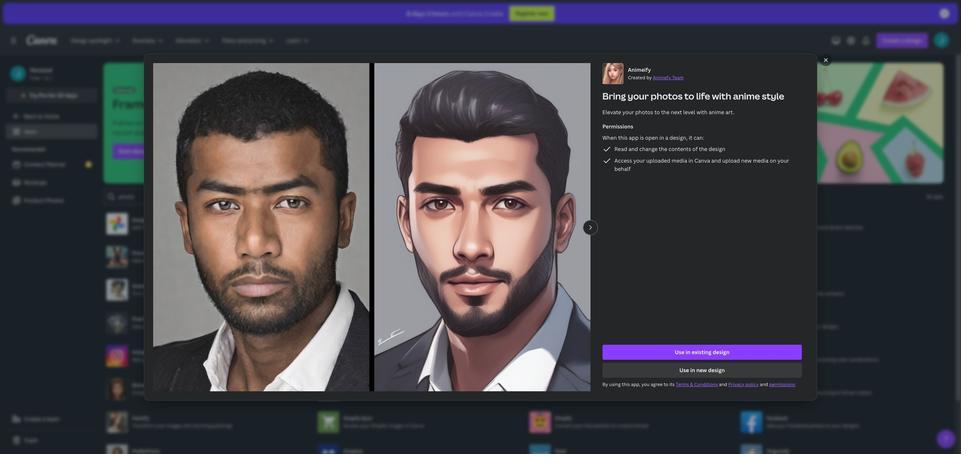 Task type: locate. For each thing, give the bounding box(es) containing it.
list
[[603, 145, 803, 173], [6, 157, 98, 208]]

a collage of irregular sharp edged shapes. the left-most shape is unfilled and is selected by the user francis. every other shape is filled with an image of a fruit on a colored background. image
[[731, 63, 944, 183]]

Input field to search for apps search field
[[119, 190, 224, 204]]



Task type: describe. For each thing, give the bounding box(es) containing it.
1 horizontal spatial list
[[603, 145, 803, 173]]

0 horizontal spatial list
[[6, 157, 98, 208]]

top level navigation element
[[66, 33, 317, 48]]



Task type: vqa. For each thing, say whether or not it's contained in the screenshot.
list
yes



